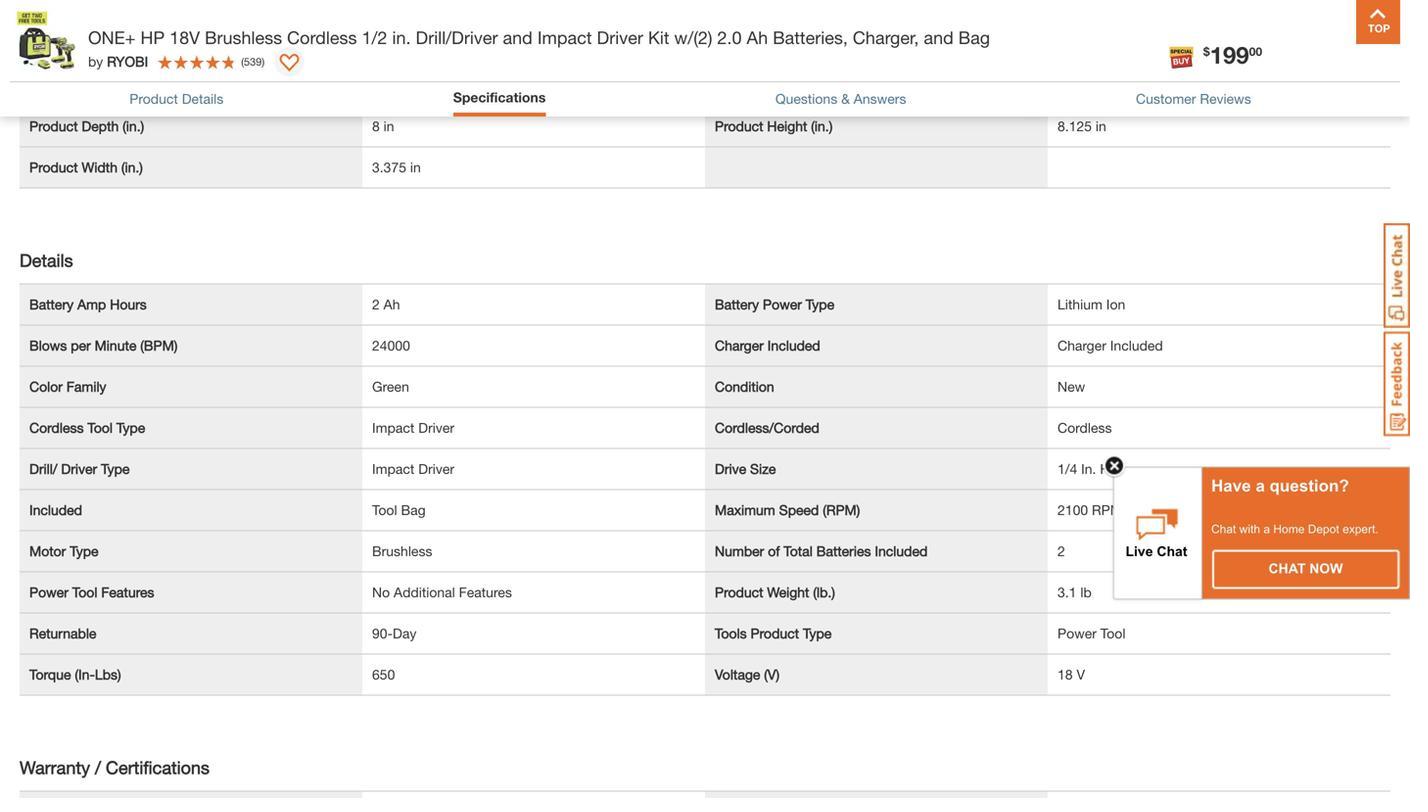 Task type: locate. For each thing, give the bounding box(es) containing it.
1 horizontal spatial power
[[763, 297, 802, 313]]

product down the product weight (lb.)
[[751, 626, 799, 642]]

0 horizontal spatial charger
[[715, 338, 764, 354]]

1 impact driver from the top
[[372, 420, 455, 436]]

drill/ driver type
[[29, 461, 130, 477]]

3.1 lb
[[1058, 585, 1092, 601]]

no
[[372, 585, 390, 601]]

1 horizontal spatial details
[[182, 90, 224, 107]]

1 horizontal spatial brushless
[[372, 543, 432, 560]]

questions & answers button
[[776, 89, 906, 109], [776, 89, 906, 109]]

0 vertical spatial power
[[763, 297, 802, 313]]

1 features from the left
[[101, 585, 154, 601]]

$
[[1204, 45, 1210, 58]]

brushless
[[205, 27, 282, 48], [372, 543, 432, 560]]

1 horizontal spatial 2
[[1058, 543, 1065, 560]]

2 up 3.1
[[1058, 543, 1065, 560]]

(in.) for product width (in.)
[[121, 159, 143, 176]]

warranty / certifications
[[20, 757, 210, 778]]

new
[[1058, 379, 1086, 395]]

1 horizontal spatial and
[[924, 27, 954, 48]]

2 vertical spatial power
[[1058, 626, 1097, 642]]

now
[[1310, 561, 1343, 576]]

chat
[[1212, 522, 1236, 536]]

product depth (in.)
[[29, 118, 144, 134]]

included right batteries
[[875, 543, 928, 560]]

199
[[1210, 41, 1249, 69]]

blows
[[29, 338, 67, 354]]

by ryobi
[[88, 53, 148, 70]]

1 horizontal spatial in
[[410, 159, 421, 176]]

(in.) right depth
[[123, 118, 144, 134]]

included up motor type
[[29, 502, 82, 518]]

&
[[841, 90, 850, 107]]

0 vertical spatial details
[[182, 90, 224, 107]]

2 vertical spatial impact
[[372, 461, 415, 477]]

details down 18v on the top
[[182, 90, 224, 107]]

tools product type
[[715, 626, 832, 642]]

1 vertical spatial a
[[1264, 522, 1270, 536]]

1 horizontal spatial bag
[[959, 27, 990, 48]]

1 charger from the left
[[715, 338, 764, 354]]

brushless down tool bag
[[372, 543, 432, 560]]

dimensions: h
[[10, 3, 103, 19]]

product down dimensions
[[29, 118, 78, 134]]

2100 rpm
[[1058, 502, 1122, 518]]

8
[[372, 118, 380, 134]]

ah up 24000
[[384, 297, 400, 313]]

cordless down 'color' at the top of the page
[[29, 420, 84, 436]]

product down ryobi
[[130, 90, 178, 107]]

(v)
[[764, 667, 780, 683]]

bag up additional
[[401, 502, 426, 518]]

impact up tool bag
[[372, 461, 415, 477]]

battery for battery power type
[[715, 297, 759, 313]]

type for battery power type
[[806, 297, 835, 313]]

0 horizontal spatial battery
[[29, 297, 74, 313]]

(in.) for product height (in.)
[[811, 118, 833, 134]]

2 battery from the left
[[715, 297, 759, 313]]

0 horizontal spatial features
[[101, 585, 154, 601]]

(bpm)
[[140, 338, 178, 354]]

)
[[262, 55, 265, 68]]

power for power tool
[[1058, 626, 1097, 642]]

1 vertical spatial ah
[[384, 297, 400, 313]]

1 horizontal spatial battery
[[715, 297, 759, 313]]

product left height
[[715, 118, 764, 134]]

0 horizontal spatial brushless
[[205, 27, 282, 48]]

power
[[763, 297, 802, 313], [29, 585, 68, 601], [1058, 626, 1097, 642]]

0 horizontal spatial details
[[20, 250, 73, 271]]

features right additional
[[459, 585, 512, 601]]

impact driver up tool bag
[[372, 461, 455, 477]]

a right with
[[1264, 522, 1270, 536]]

0 vertical spatial ah
[[747, 27, 768, 48]]

in right 8
[[384, 118, 394, 134]]

power down 3.1 lb
[[1058, 626, 1097, 642]]

torque
[[29, 667, 71, 683]]

dimensions
[[20, 72, 112, 93]]

2 horizontal spatial power
[[1058, 626, 1097, 642]]

1 horizontal spatial cordless
[[287, 27, 357, 48]]

in right the 3.375
[[410, 159, 421, 176]]

features for no additional features
[[459, 585, 512, 601]]

(in.) for product depth (in.)
[[123, 118, 144, 134]]

bag right charger, at top
[[959, 27, 990, 48]]

color
[[29, 379, 63, 395]]

ah right 2.0
[[747, 27, 768, 48]]

impact driver for cordless tool type
[[372, 420, 455, 436]]

dimensions: h button
[[0, 0, 1410, 35]]

1 horizontal spatial charger included
[[1058, 338, 1163, 354]]

brushless up (
[[205, 27, 282, 48]]

feedback link image
[[1384, 331, 1410, 437]]

battery power type
[[715, 297, 835, 313]]

in.
[[392, 27, 411, 48]]

8.125 in
[[1058, 118, 1107, 134]]

one+
[[88, 27, 136, 48]]

1 horizontal spatial features
[[459, 585, 512, 601]]

and right charger, at top
[[924, 27, 954, 48]]

details up the battery amp hours
[[20, 250, 73, 271]]

1 vertical spatial impact driver
[[372, 461, 455, 477]]

power up condition
[[763, 297, 802, 313]]

drive size
[[715, 461, 776, 477]]

power down motor
[[29, 585, 68, 601]]

question?
[[1270, 476, 1350, 495]]

1 vertical spatial bag
[[401, 502, 426, 518]]

0 horizontal spatial ah
[[384, 297, 400, 313]]

maximum
[[715, 502, 776, 518]]

depth
[[82, 118, 119, 134]]

no additional features
[[372, 585, 512, 601]]

impact up specifications
[[538, 27, 592, 48]]

included
[[768, 338, 821, 354], [1111, 338, 1163, 354], [29, 502, 82, 518], [875, 543, 928, 560]]

0 horizontal spatial and
[[503, 27, 533, 48]]

tool for power tool features
[[72, 585, 97, 601]]

product down number
[[715, 585, 764, 601]]

impact driver for drill/ driver type
[[372, 461, 455, 477]]

bag
[[959, 27, 990, 48], [401, 502, 426, 518]]

cordless up display image
[[287, 27, 357, 48]]

539
[[244, 55, 262, 68]]

1/4 in. hex
[[1058, 461, 1125, 477]]

cordless/corded
[[715, 420, 820, 436]]

product left width
[[29, 159, 78, 176]]

2 horizontal spatial cordless
[[1058, 420, 1112, 436]]

live chat image
[[1384, 223, 1410, 328]]

battery left amp at the left top of the page
[[29, 297, 74, 313]]

specifications
[[453, 89, 546, 105]]

driver
[[597, 27, 643, 48], [418, 420, 455, 436], [61, 461, 97, 477], [418, 461, 455, 477]]

h
[[89, 3, 99, 19]]

2 impact driver from the top
[[372, 461, 455, 477]]

1 battery from the left
[[29, 297, 74, 313]]

battery up condition
[[715, 297, 759, 313]]

charger included down battery power type
[[715, 338, 821, 354]]

8 in
[[372, 118, 394, 134]]

ion
[[1107, 297, 1126, 313]]

2 up 24000
[[372, 297, 380, 313]]

1 vertical spatial brushless
[[372, 543, 432, 560]]

battery amp hours
[[29, 297, 147, 313]]

(in.) right width
[[121, 159, 143, 176]]

and
[[503, 27, 533, 48], [924, 27, 954, 48]]

customer
[[1136, 90, 1196, 107]]

1 vertical spatial impact
[[372, 420, 415, 436]]

1 vertical spatial power
[[29, 585, 68, 601]]

1 charger included from the left
[[715, 338, 821, 354]]

0 horizontal spatial cordless
[[29, 420, 84, 436]]

lb
[[1081, 585, 1092, 601]]

1 vertical spatial details
[[20, 250, 73, 271]]

chat
[[1269, 561, 1306, 576]]

width
[[82, 159, 118, 176]]

1/2
[[362, 27, 387, 48]]

0 horizontal spatial in
[[384, 118, 394, 134]]

1 and from the left
[[503, 27, 533, 48]]

1 horizontal spatial charger
[[1058, 338, 1107, 354]]

0 vertical spatial 2
[[372, 297, 380, 313]]

green
[[372, 379, 409, 395]]

in right 8.125
[[1096, 118, 1107, 134]]

type
[[806, 297, 835, 313], [116, 420, 145, 436], [101, 461, 130, 477], [70, 543, 98, 560], [803, 626, 832, 642]]

0 horizontal spatial charger included
[[715, 338, 821, 354]]

additional
[[394, 585, 455, 601]]

cordless up in.
[[1058, 420, 1112, 436]]

features up lbs)
[[101, 585, 154, 601]]

product for product height (in.)
[[715, 118, 764, 134]]

2 features from the left
[[459, 585, 512, 601]]

(in.) down questions
[[811, 118, 833, 134]]

90-day
[[372, 626, 417, 642]]

answers
[[854, 90, 906, 107]]

hours
[[110, 297, 147, 313]]

2 and from the left
[[924, 27, 954, 48]]

1 vertical spatial 2
[[1058, 543, 1065, 560]]

2 horizontal spatial in
[[1096, 118, 1107, 134]]

0 vertical spatial brushless
[[205, 27, 282, 48]]

8.125
[[1058, 118, 1092, 134]]

a right "have"
[[1256, 476, 1265, 495]]

impact driver down green at the top left of page
[[372, 420, 455, 436]]

power tool
[[1058, 626, 1126, 642]]

(rpm)
[[823, 502, 860, 518]]

charger down lithium
[[1058, 338, 1107, 354]]

have
[[1212, 476, 1251, 495]]

in for 3.375 in
[[410, 159, 421, 176]]

features
[[101, 585, 154, 601], [459, 585, 512, 601]]

charger up condition
[[715, 338, 764, 354]]

weight
[[767, 585, 810, 601]]

0 vertical spatial impact driver
[[372, 420, 455, 436]]

0 horizontal spatial 2
[[372, 297, 380, 313]]

impact down green at the top left of page
[[372, 420, 415, 436]]

0 horizontal spatial power
[[29, 585, 68, 601]]

depot
[[1308, 522, 1340, 536]]

and right drill/driver
[[503, 27, 533, 48]]

charger included down ion
[[1058, 338, 1163, 354]]

in for 8 in
[[384, 118, 394, 134]]



Task type: vqa. For each thing, say whether or not it's contained in the screenshot.
Morning The Kitchen LINK
no



Task type: describe. For each thing, give the bounding box(es) containing it.
number
[[715, 543, 764, 560]]

day
[[393, 626, 417, 642]]

18v
[[170, 27, 200, 48]]

0 vertical spatial impact
[[538, 27, 592, 48]]

90-
[[372, 626, 393, 642]]

product for product width (in.)
[[29, 159, 78, 176]]

type for drill/ driver type
[[101, 461, 130, 477]]

2 for 2 ah
[[372, 297, 380, 313]]

650
[[372, 667, 395, 683]]

2 for 2
[[1058, 543, 1065, 560]]

product width (in.)
[[29, 159, 143, 176]]

product for product details
[[130, 90, 178, 107]]

18
[[1058, 667, 1073, 683]]

type for tools product type
[[803, 626, 832, 642]]

product for product depth (in.)
[[29, 118, 78, 134]]

2 charger from the left
[[1058, 338, 1107, 354]]

tool for cordless tool type
[[88, 420, 113, 436]]

/
[[95, 757, 101, 778]]

with
[[1240, 522, 1261, 536]]

0 vertical spatial a
[[1256, 476, 1265, 495]]

0 vertical spatial bag
[[959, 27, 990, 48]]

number of total batteries included
[[715, 543, 928, 560]]

impact for drive size
[[372, 461, 415, 477]]

one+ hp 18v brushless cordless 1/2 in. drill/driver and impact driver kit w/(2) 2.0 ah batteries, charger, and bag
[[88, 27, 990, 48]]

drill/driver
[[416, 27, 498, 48]]

1/4
[[1058, 461, 1078, 477]]

voltage
[[715, 667, 760, 683]]

voltage (v)
[[715, 667, 780, 683]]

family
[[66, 379, 106, 395]]

amp
[[77, 297, 106, 313]]

drive
[[715, 461, 747, 477]]

tool bag
[[372, 502, 426, 518]]

0 horizontal spatial bag
[[401, 502, 426, 518]]

cordless tool type
[[29, 420, 145, 436]]

lithium ion
[[1058, 297, 1126, 313]]

reviews
[[1200, 90, 1252, 107]]

(lb.)
[[813, 585, 835, 601]]

home
[[1274, 522, 1305, 536]]

by
[[88, 53, 103, 70]]

(
[[241, 55, 244, 68]]

motor type
[[29, 543, 98, 560]]

2 ah
[[372, 297, 400, 313]]

impact for cordless/corded
[[372, 420, 415, 436]]

00
[[1249, 45, 1263, 58]]

minute
[[95, 338, 137, 354]]

chat with a home depot expert.
[[1212, 522, 1379, 536]]

top button
[[1357, 0, 1401, 44]]

v
[[1077, 667, 1085, 683]]

product height (in.)
[[715, 118, 833, 134]]

batteries,
[[773, 27, 848, 48]]

product weight (lb.)
[[715, 585, 835, 601]]

product details
[[130, 90, 224, 107]]

speed
[[779, 502, 819, 518]]

lbs)
[[95, 667, 121, 683]]

included down ion
[[1111, 338, 1163, 354]]

power for power tool features
[[29, 585, 68, 601]]

dimensions:
[[10, 3, 85, 19]]

condition
[[715, 379, 774, 395]]

type for cordless tool type
[[116, 420, 145, 436]]

height
[[767, 118, 807, 134]]

cordless for cordless
[[1058, 420, 1112, 436]]

2.0
[[718, 27, 742, 48]]

product image image
[[15, 10, 78, 73]]

blows per minute (bpm)
[[29, 338, 178, 354]]

in for 8.125 in
[[1096, 118, 1107, 134]]

( 539 )
[[241, 55, 265, 68]]

in.
[[1081, 461, 1096, 477]]

chat now
[[1269, 561, 1343, 576]]

3.1
[[1058, 585, 1077, 601]]

rpm
[[1092, 502, 1122, 518]]

display image
[[279, 54, 299, 73]]

hp
[[141, 27, 165, 48]]

tool for power tool
[[1101, 626, 1126, 642]]

batteries
[[817, 543, 871, 560]]

2 charger included from the left
[[1058, 338, 1163, 354]]

certifications
[[106, 757, 210, 778]]

1 horizontal spatial ah
[[747, 27, 768, 48]]

kit
[[648, 27, 670, 48]]

torque (in-lbs)
[[29, 667, 121, 683]]

charger,
[[853, 27, 919, 48]]

features for power tool features
[[101, 585, 154, 601]]

questions
[[776, 90, 838, 107]]

w/(2)
[[674, 27, 713, 48]]

ryobi
[[107, 53, 148, 70]]

chat now link
[[1214, 551, 1399, 588]]

power tool features
[[29, 585, 154, 601]]

(in-
[[75, 667, 95, 683]]

lithium
[[1058, 297, 1103, 313]]

$ 199 00
[[1204, 41, 1263, 69]]

expert.
[[1343, 522, 1379, 536]]

product for product weight (lb.)
[[715, 585, 764, 601]]

tools
[[715, 626, 747, 642]]

battery for battery amp hours
[[29, 297, 74, 313]]

included down battery power type
[[768, 338, 821, 354]]

drill/
[[29, 461, 57, 477]]

of
[[768, 543, 780, 560]]

2100
[[1058, 502, 1088, 518]]

cordless for cordless tool type
[[29, 420, 84, 436]]



